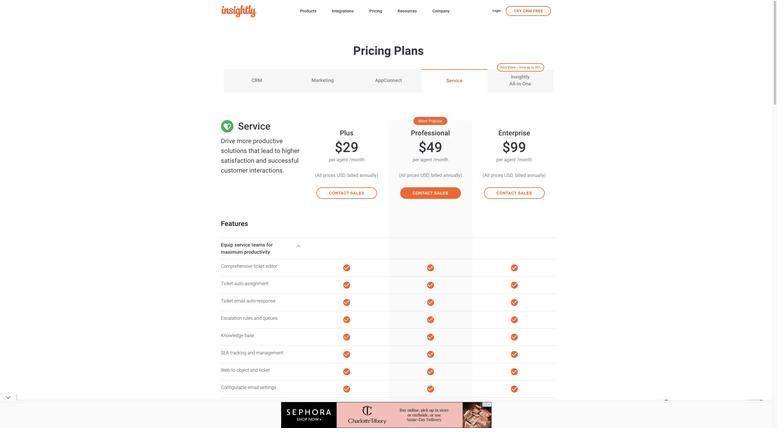 Task type: describe. For each thing, give the bounding box(es) containing it.
pricing plans
[[353, 44, 424, 58]]

prices for 49
[[407, 173, 420, 178]]

30%
[[535, 66, 541, 69]]

teams
[[252, 242, 265, 248]]

customer satisfaction surveys
[[221, 420, 283, 426]]

annually) for 99
[[527, 173, 546, 178]]

sla
[[221, 351, 229, 356]]

crm inside "products and bundles" tab list
[[252, 77, 262, 83]]

best value – save up to 30%
[[501, 66, 541, 69]]

integrations link
[[332, 8, 354, 15]]

$ 49 per agent /month
[[413, 139, 448, 163]]

login link
[[493, 9, 501, 14]]

base
[[245, 333, 254, 339]]

maximum
[[221, 249, 243, 255]]

service icon image
[[221, 120, 233, 133]]

tracking
[[230, 351, 246, 356]]

save
[[519, 66, 526, 69]]

contact sales for 99
[[497, 191, 532, 196]]

drive
[[221, 138, 235, 145]]

productive
[[253, 138, 283, 145]]

2 contact from the left
[[413, 191, 433, 196]]

usd, for 29
[[337, 173, 346, 178]]

(all prices usd, billed annually) for 49
[[399, 173, 462, 178]]

logging
[[265, 403, 280, 408]]

per for 99
[[497, 157, 503, 163]]

all-
[[510, 81, 517, 87]]

equip service teams for maximum productivity
[[221, 242, 273, 255]]

integrations
[[332, 9, 354, 13]]

2 contact sales button from the left
[[400, 188, 461, 199]]

login
[[493, 9, 501, 13]]

insightly
[[511, 74, 530, 80]]

/month for 49
[[433, 157, 448, 163]]

marketing
[[312, 77, 334, 83]]

agent for 49
[[420, 157, 432, 163]]

drive more productive solutions that lead to higher satisfaction and successful customer interactions.
[[221, 138, 300, 174]]

try crm free link
[[506, 6, 551, 16]]

service link
[[422, 69, 488, 93]]

chevron up image
[[295, 243, 302, 250]]

professional
[[411, 129, 450, 137]]

$ 29 per agent /month
[[329, 139, 365, 163]]

appconnect link
[[356, 69, 422, 93]]

(all for 99
[[483, 173, 490, 178]]

2 sales from the left
[[434, 191, 448, 196]]

resources link
[[398, 8, 417, 15]]

company link
[[433, 8, 450, 15]]

audit
[[254, 403, 264, 408]]

(all prices usd, billed annually) for 99
[[483, 173, 546, 178]]

settings
[[260, 385, 276, 391]]

/month for 99
[[517, 157, 532, 163]]

value
[[508, 66, 516, 69]]

higher
[[282, 147, 300, 155]]

service inside "link"
[[446, 78, 463, 84]]

1 vertical spatial auto-
[[247, 299, 257, 304]]

comprehensive ticket editor
[[221, 264, 277, 269]]

web-
[[221, 368, 231, 373]]

agent for 29
[[337, 157, 348, 163]]

object
[[237, 368, 249, 373]]

billed for 29
[[347, 173, 358, 178]]

more
[[237, 138, 252, 145]]

knowledge
[[221, 333, 243, 339]]

usd, for 49
[[421, 173, 430, 178]]

surveys
[[267, 420, 283, 426]]

rules
[[243, 316, 253, 321]]

marketing link
[[290, 69, 356, 93]]

satisfaction inside drive more productive solutions that lead to higher satisfaction and successful customer interactions.
[[221, 157, 254, 164]]

most
[[418, 119, 428, 123]]

$ for 99
[[503, 139, 510, 156]]

response
[[257, 299, 276, 304]]

insightly all-in-one
[[510, 74, 531, 87]]

most popular
[[418, 119, 443, 123]]

enterprise
[[499, 129, 530, 137]]

interactions.
[[249, 167, 284, 174]]

management
[[256, 351, 283, 356]]

pricing for pricing plans
[[353, 44, 391, 58]]

appconnect
[[375, 77, 402, 83]]

that
[[249, 147, 260, 155]]

free
[[533, 9, 543, 13]]

(all prices usd, billed annually) for 29
[[315, 173, 378, 178]]

/month for 29
[[349, 157, 365, 163]]

0 vertical spatial auto-
[[234, 281, 245, 287]]

comprehensive for comprehensive audit logging
[[221, 403, 253, 408]]

and right 'tracking'
[[248, 351, 255, 356]]

company
[[433, 9, 450, 13]]

ticket auto-assignment
[[221, 281, 269, 287]]

plans
[[394, 44, 424, 58]]

up
[[527, 66, 531, 69]]



Task type: vqa. For each thing, say whether or not it's contained in the screenshot.
2nd the agent from the left
yes



Task type: locate. For each thing, give the bounding box(es) containing it.
1 horizontal spatial sales
[[434, 191, 448, 196]]

2 billed from the left
[[431, 173, 442, 178]]

1 horizontal spatial (all
[[399, 173, 406, 178]]

1 horizontal spatial per
[[413, 157, 419, 163]]

service
[[446, 78, 463, 84], [238, 121, 271, 132]]

2 horizontal spatial agent
[[504, 157, 516, 163]]

usd, down $ 99 per agent /month
[[504, 173, 514, 178]]

escalation
[[221, 316, 242, 321]]

billed down $ 99 per agent /month
[[515, 173, 526, 178]]

(all prices usd, billed annually) down $ 99 per agent /month
[[483, 173, 546, 178]]

0 horizontal spatial (all
[[315, 173, 322, 178]]

1 vertical spatial to
[[275, 147, 280, 155]]

2 horizontal spatial prices
[[491, 173, 503, 178]]

0 vertical spatial ticket
[[254, 264, 265, 269]]

$ 99 per agent /month
[[497, 139, 532, 163]]

49
[[427, 139, 442, 156]]

try crm free
[[514, 9, 543, 13]]

ticket up escalation
[[221, 299, 233, 304]]

products and bundles tab list
[[224, 63, 553, 93]]

0 horizontal spatial contact sales link
[[312, 188, 382, 214]]

0 horizontal spatial agent
[[337, 157, 348, 163]]

1 prices from the left
[[323, 173, 336, 178]]

3 (all from the left
[[483, 173, 490, 178]]

comprehensive down 'maximum'
[[221, 264, 253, 269]]

2 prices from the left
[[407, 173, 420, 178]]

solutions
[[221, 147, 247, 155]]

1 contact sales link from the left
[[312, 188, 382, 214]]

1 vertical spatial ticket
[[259, 368, 270, 373]]

to right up
[[531, 66, 534, 69]]

products link
[[300, 8, 316, 15]]

agent inside $ 99 per agent /month
[[504, 157, 516, 163]]

0 vertical spatial to
[[531, 66, 534, 69]]

agent down 29
[[337, 157, 348, 163]]

agent inside $ 49 per agent /month
[[420, 157, 432, 163]]

1 horizontal spatial contact
[[413, 191, 433, 196]]

plus
[[340, 129, 354, 137]]

0 horizontal spatial /month
[[349, 157, 365, 163]]

0 horizontal spatial crm
[[252, 77, 262, 83]]

0 horizontal spatial to
[[275, 147, 280, 155]]

to inside "products and bundles" tab list
[[531, 66, 534, 69]]

comprehensive for comprehensive ticket editor
[[221, 264, 253, 269]]

$ for 29
[[335, 139, 343, 156]]

3 annually) from the left
[[527, 173, 546, 178]]

2 /month from the left
[[433, 157, 448, 163]]

agent for 99
[[504, 157, 516, 163]]

to right lead
[[275, 147, 280, 155]]

0 horizontal spatial billed
[[347, 173, 358, 178]]

3 usd, from the left
[[504, 173, 514, 178]]

sales for 99
[[518, 191, 532, 196]]

1 $ from the left
[[335, 139, 343, 156]]

crm link
[[224, 69, 290, 93]]

to inside drive more productive solutions that lead to higher satisfaction and successful customer interactions.
[[275, 147, 280, 155]]

pricing
[[369, 9, 382, 13], [353, 44, 391, 58]]

1 usd, from the left
[[337, 173, 346, 178]]

comprehensive audit logging
[[221, 403, 280, 408]]

3 contact from the left
[[497, 191, 517, 196]]

assignment
[[245, 281, 269, 287]]

email down the ticket auto-assignment
[[234, 299, 245, 304]]

1 comprehensive from the top
[[221, 264, 253, 269]]

$ inside $ 29 per agent /month
[[335, 139, 343, 156]]

sales for 29
[[350, 191, 365, 196]]

1 billed from the left
[[347, 173, 358, 178]]

1 vertical spatial service
[[238, 121, 271, 132]]

0 horizontal spatial contact sales button
[[316, 188, 377, 199]]

$ inside $ 99 per agent /month
[[503, 139, 510, 156]]

2 (all prices usd, billed annually) from the left
[[399, 173, 462, 178]]

contact sales link for 99
[[479, 188, 549, 214]]

3 prices from the left
[[491, 173, 503, 178]]

annually) for 49
[[443, 173, 462, 178]]

ticket up settings
[[259, 368, 270, 373]]

ticket for ticket email auto-response
[[221, 299, 233, 304]]

1 vertical spatial email
[[248, 385, 259, 391]]

/month down 29
[[349, 157, 365, 163]]

per inside $ 99 per agent /month
[[497, 157, 503, 163]]

billed for 49
[[431, 173, 442, 178]]

auto- up escalation rules and queues
[[247, 299, 257, 304]]

successful
[[268, 157, 299, 164]]

1 horizontal spatial contact sales button
[[400, 188, 461, 199]]

1 contact from the left
[[329, 191, 349, 196]]

2 horizontal spatial annually)
[[527, 173, 546, 178]]

sla tracking and management
[[221, 351, 283, 356]]

try
[[514, 9, 522, 13]]

0 vertical spatial email
[[234, 299, 245, 304]]

2 horizontal spatial (all
[[483, 173, 490, 178]]

ticket
[[221, 281, 233, 287], [221, 299, 233, 304]]

and inside drive more productive solutions that lead to higher satisfaction and successful customer interactions.
[[256, 157, 267, 164]]

2 horizontal spatial $
[[503, 139, 510, 156]]

per inside $ 29 per agent /month
[[329, 157, 335, 163]]

popular
[[429, 119, 443, 123]]

contact for 29
[[329, 191, 349, 196]]

configurable email settings
[[221, 385, 276, 391]]

try crm free button
[[506, 6, 551, 16]]

per for 29
[[329, 157, 335, 163]]

2 per from the left
[[413, 157, 419, 163]]

email for ticket
[[234, 299, 245, 304]]

$ for 49
[[419, 139, 427, 156]]

2 horizontal spatial contact sales link
[[479, 188, 549, 214]]

3 contact sales link from the left
[[479, 188, 549, 214]]

$ down plus
[[335, 139, 343, 156]]

0 horizontal spatial (all prices usd, billed annually)
[[315, 173, 378, 178]]

resources
[[398, 9, 417, 13]]

/month down 49
[[433, 157, 448, 163]]

1 (all from the left
[[315, 173, 322, 178]]

1 per from the left
[[329, 157, 335, 163]]

2 horizontal spatial (all prices usd, billed annually)
[[483, 173, 546, 178]]

to-
[[231, 368, 237, 373]]

0 horizontal spatial email
[[234, 299, 245, 304]]

2 contact sales link from the left
[[396, 188, 466, 214]]

agent inside $ 29 per agent /month
[[337, 157, 348, 163]]

1 vertical spatial comprehensive
[[221, 403, 253, 408]]

3 contact sales button from the left
[[484, 188, 545, 199]]

1 horizontal spatial (all prices usd, billed annually)
[[399, 173, 462, 178]]

3 per from the left
[[497, 157, 503, 163]]

(all prices usd, billed annually) down $ 49 per agent /month
[[399, 173, 462, 178]]

(all prices usd, billed annually) down $ 29 per agent /month
[[315, 173, 378, 178]]

billed for 99
[[515, 173, 526, 178]]

agent down 49
[[420, 157, 432, 163]]

3 (all prices usd, billed annually) from the left
[[483, 173, 546, 178]]

1 horizontal spatial $
[[419, 139, 427, 156]]

0 horizontal spatial per
[[329, 157, 335, 163]]

in-
[[517, 81, 523, 87]]

3 /month from the left
[[517, 157, 532, 163]]

satisfaction up customer
[[221, 157, 254, 164]]

1 horizontal spatial auto-
[[247, 299, 257, 304]]

0 horizontal spatial service
[[238, 121, 271, 132]]

3 sales from the left
[[518, 191, 532, 196]]

1 horizontal spatial contact sales
[[413, 191, 448, 196]]

1 contact sales button from the left
[[316, 188, 377, 199]]

0 vertical spatial satisfaction
[[221, 157, 254, 164]]

annually)
[[360, 173, 378, 178], [443, 173, 462, 178], [527, 173, 546, 178]]

/month down 99
[[517, 157, 532, 163]]

$ down professional
[[419, 139, 427, 156]]

(all
[[315, 173, 322, 178], [399, 173, 406, 178], [483, 173, 490, 178]]

0 horizontal spatial contact sales
[[329, 191, 365, 196]]

29
[[343, 139, 359, 156]]

customer
[[221, 420, 241, 426]]

3 agent from the left
[[504, 157, 516, 163]]

2 annually) from the left
[[443, 173, 462, 178]]

0 horizontal spatial auto-
[[234, 281, 245, 287]]

/month inside $ 49 per agent /month
[[433, 157, 448, 163]]

prices
[[323, 173, 336, 178], [407, 173, 420, 178], [491, 173, 503, 178]]

0 horizontal spatial annually)
[[360, 173, 378, 178]]

products
[[300, 9, 316, 13]]

configurable
[[221, 385, 247, 391]]

pricing for pricing
[[369, 9, 382, 13]]

best
[[501, 66, 507, 69]]

2 $ from the left
[[419, 139, 427, 156]]

ticket up ticket email auto-response
[[221, 281, 233, 287]]

2 comprehensive from the top
[[221, 403, 253, 408]]

1 vertical spatial crm
[[252, 77, 262, 83]]

crm inside button
[[523, 9, 532, 13]]

2 (all from the left
[[399, 173, 406, 178]]

prices for 99
[[491, 173, 503, 178]]

comprehensive
[[221, 264, 253, 269], [221, 403, 253, 408]]

and
[[256, 157, 267, 164], [254, 316, 262, 321], [248, 351, 255, 356], [250, 368, 258, 373]]

(all for 29
[[315, 173, 322, 178]]

productivity
[[244, 249, 270, 255]]

escalation rules and queues
[[221, 316, 278, 321]]

ticket for ticket auto-assignment
[[221, 281, 233, 287]]

auto- up ticket email auto-response
[[234, 281, 245, 287]]

1 horizontal spatial crm
[[523, 9, 532, 13]]

contact for 99
[[497, 191, 517, 196]]

2 agent from the left
[[420, 157, 432, 163]]

$ down enterprise
[[503, 139, 510, 156]]

1 horizontal spatial agent
[[420, 157, 432, 163]]

contact sales button for 29
[[316, 188, 377, 199]]

billed
[[347, 173, 358, 178], [431, 173, 442, 178], [515, 173, 526, 178]]

annually) for 29
[[360, 173, 378, 178]]

per
[[329, 157, 335, 163], [413, 157, 419, 163], [497, 157, 503, 163]]

1 horizontal spatial to
[[531, 66, 534, 69]]

email left settings
[[248, 385, 259, 391]]

agent
[[337, 157, 348, 163], [420, 157, 432, 163], [504, 157, 516, 163]]

agent down 99
[[504, 157, 516, 163]]

service
[[234, 242, 250, 248]]

0 horizontal spatial $
[[335, 139, 343, 156]]

contact sales button
[[316, 188, 377, 199], [400, 188, 461, 199], [484, 188, 545, 199]]

ticket left the editor
[[254, 264, 265, 269]]

3 billed from the left
[[515, 173, 526, 178]]

2 horizontal spatial billed
[[515, 173, 526, 178]]

0 horizontal spatial usd,
[[337, 173, 346, 178]]

1 horizontal spatial contact sales link
[[396, 188, 466, 214]]

3 contact sales from the left
[[497, 191, 532, 196]]

prices for 29
[[323, 173, 336, 178]]

1 sales from the left
[[350, 191, 365, 196]]

email for configurable
[[248, 385, 259, 391]]

1 horizontal spatial /month
[[433, 157, 448, 163]]

for
[[267, 242, 273, 248]]

1 horizontal spatial annually)
[[443, 173, 462, 178]]

99
[[510, 139, 526, 156]]

editor
[[266, 264, 277, 269]]

per for 49
[[413, 157, 419, 163]]

contact sales link for 29
[[312, 188, 382, 214]]

insightly logo link
[[222, 5, 291, 17]]

1 vertical spatial pricing
[[353, 44, 391, 58]]

billed down $ 49 per agent /month
[[431, 173, 442, 178]]

1 /month from the left
[[349, 157, 365, 163]]

$
[[335, 139, 343, 156], [419, 139, 427, 156], [503, 139, 510, 156]]

lead
[[261, 147, 273, 155]]

$ inside $ 49 per agent /month
[[419, 139, 427, 156]]

knowledge base
[[221, 333, 254, 339]]

2 horizontal spatial contact sales button
[[484, 188, 545, 199]]

contact sales button for 99
[[484, 188, 545, 199]]

1 ticket from the top
[[221, 281, 233, 287]]

0 vertical spatial pricing
[[369, 9, 382, 13]]

one
[[523, 81, 531, 87]]

usd, down $ 49 per agent /month
[[421, 173, 430, 178]]

/month
[[349, 157, 365, 163], [433, 157, 448, 163], [517, 157, 532, 163]]

0 vertical spatial comprehensive
[[221, 264, 253, 269]]

satisfaction down comprehensive audit logging
[[242, 420, 266, 426]]

contact
[[329, 191, 349, 196], [413, 191, 433, 196], [497, 191, 517, 196]]

customer
[[221, 167, 248, 174]]

2 horizontal spatial contact sales
[[497, 191, 532, 196]]

(all prices usd, billed annually)
[[315, 173, 378, 178], [399, 173, 462, 178], [483, 173, 546, 178]]

crm
[[523, 9, 532, 13], [252, 77, 262, 83]]

0 vertical spatial ticket
[[221, 281, 233, 287]]

2 horizontal spatial contact
[[497, 191, 517, 196]]

and right object
[[250, 368, 258, 373]]

insightly logo image
[[222, 5, 256, 17]]

–
[[516, 66, 519, 69]]

equip
[[221, 242, 233, 248]]

pricing link
[[369, 8, 382, 15]]

1 annually) from the left
[[360, 173, 378, 178]]

2 usd, from the left
[[421, 173, 430, 178]]

features
[[221, 220, 248, 228]]

2 horizontal spatial /month
[[517, 157, 532, 163]]

(all for 49
[[399, 173, 406, 178]]

1 agent from the left
[[337, 157, 348, 163]]

comprehensive down the configurable
[[221, 403, 253, 408]]

1 vertical spatial satisfaction
[[242, 420, 266, 426]]

and up interactions.
[[256, 157, 267, 164]]

contact sales for 29
[[329, 191, 365, 196]]

0 vertical spatial crm
[[523, 9, 532, 13]]

sales
[[350, 191, 365, 196], [434, 191, 448, 196], [518, 191, 532, 196]]

1 horizontal spatial service
[[446, 78, 463, 84]]

1 horizontal spatial prices
[[407, 173, 420, 178]]

0 vertical spatial service
[[446, 78, 463, 84]]

1 contact sales from the left
[[329, 191, 365, 196]]

ticket
[[254, 264, 265, 269], [259, 368, 270, 373]]

/month inside $ 29 per agent /month
[[349, 157, 365, 163]]

ticket email auto-response
[[221, 299, 276, 304]]

1 (all prices usd, billed annually) from the left
[[315, 173, 378, 178]]

email
[[234, 299, 245, 304], [248, 385, 259, 391]]

and right "rules" on the bottom left of the page
[[254, 316, 262, 321]]

to
[[531, 66, 534, 69], [275, 147, 280, 155]]

per inside $ 49 per agent /month
[[413, 157, 419, 163]]

web-to-object and ticket
[[221, 368, 270, 373]]

1 vertical spatial ticket
[[221, 299, 233, 304]]

usd, for 99
[[504, 173, 514, 178]]

2 horizontal spatial sales
[[518, 191, 532, 196]]

0 horizontal spatial prices
[[323, 173, 336, 178]]

1 horizontal spatial billed
[[431, 173, 442, 178]]

1 horizontal spatial usd,
[[421, 173, 430, 178]]

3 $ from the left
[[503, 139, 510, 156]]

contact sales
[[329, 191, 365, 196], [413, 191, 448, 196], [497, 191, 532, 196]]

usd, down $ 29 per agent /month
[[337, 173, 346, 178]]

1 horizontal spatial email
[[248, 385, 259, 391]]

/month inside $ 99 per agent /month
[[517, 157, 532, 163]]

0 horizontal spatial contact
[[329, 191, 349, 196]]

2 contact sales from the left
[[413, 191, 448, 196]]

0 horizontal spatial sales
[[350, 191, 365, 196]]

queues
[[263, 316, 278, 321]]

2 horizontal spatial usd,
[[504, 173, 514, 178]]

2 horizontal spatial per
[[497, 157, 503, 163]]

billed down $ 29 per agent /month
[[347, 173, 358, 178]]

2 ticket from the top
[[221, 299, 233, 304]]



